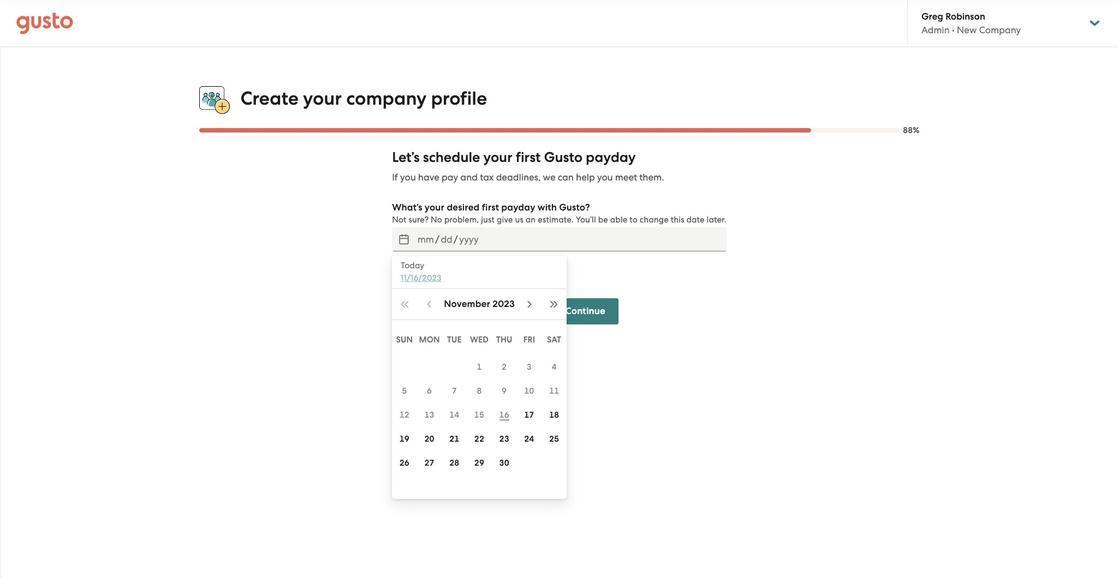 Task type: locate. For each thing, give the bounding box(es) containing it.
to
[[630, 215, 638, 225]]

25 button
[[542, 427, 567, 451]]

13
[[424, 411, 434, 420]]

1 horizontal spatial /
[[454, 234, 458, 245]]

7 button
[[442, 379, 467, 403]]

sun
[[396, 335, 413, 345]]

your inside what's your desired first payday with gusto? not sure? no problem, just give us an estimate. you'll be able to change this date later.
[[425, 202, 444, 214]]

november 2023
[[444, 299, 515, 310]]

1 / from the left
[[435, 234, 440, 245]]

2023
[[493, 299, 515, 310]]

new
[[957, 25, 977, 35]]

3
[[527, 362, 532, 372]]

0 vertical spatial payday
[[586, 149, 636, 166]]

22 button
[[467, 427, 492, 451]]

first up just
[[482, 202, 499, 214]]

cell up 5 on the bottom left of the page
[[392, 355, 417, 379]]

cell
[[392, 355, 417, 379], [542, 451, 567, 475]]

your up no
[[425, 202, 444, 214]]

change
[[640, 215, 669, 225]]

them.
[[639, 172, 664, 183]]

payday up us in the left of the page
[[501, 202, 535, 214]]

16 button
[[492, 403, 517, 427]]

wed
[[470, 335, 489, 345]]

back
[[508, 306, 529, 317]]

us
[[515, 215, 523, 225]]

Day (dd) field
[[440, 231, 454, 248]]

tue
[[447, 335, 462, 345]]

november 2023 element
[[444, 298, 515, 311]]

your
[[303, 87, 342, 110], [483, 149, 512, 166], [425, 202, 444, 214]]

you
[[400, 172, 416, 183], [597, 172, 613, 183]]

create
[[240, 87, 299, 110]]

first
[[516, 149, 541, 166], [482, 202, 499, 214]]

0 vertical spatial cell
[[392, 355, 417, 379]]

20 button
[[417, 427, 442, 451]]

21
[[449, 435, 459, 444]]

thu
[[496, 335, 512, 345]]

4
[[552, 362, 557, 372]]

0 vertical spatial your
[[303, 87, 342, 110]]

0 horizontal spatial /
[[435, 234, 440, 245]]

0 horizontal spatial your
[[303, 87, 342, 110]]

24 button
[[517, 427, 542, 451]]

robinson
[[945, 11, 985, 22]]

no
[[431, 215, 442, 225]]

an
[[526, 215, 536, 225]]

and
[[460, 172, 478, 183]]

first for gusto
[[516, 149, 541, 166]]

0 horizontal spatial cell
[[392, 355, 417, 379]]

12
[[399, 411, 409, 420]]

0 horizontal spatial payday
[[501, 202, 535, 214]]

meet
[[615, 172, 637, 183]]

•
[[952, 25, 955, 35]]

29
[[474, 459, 484, 468]]

1 horizontal spatial cell
[[542, 451, 567, 475]]

desired
[[447, 202, 480, 214]]

14 button
[[442, 403, 467, 427]]

9 button
[[492, 379, 517, 403]]

1 horizontal spatial first
[[516, 149, 541, 166]]

13 button
[[417, 403, 442, 427]]

estimate.
[[538, 215, 574, 225]]

18 button
[[542, 403, 567, 427]]

we
[[543, 172, 556, 183]]

2 you from the left
[[597, 172, 613, 183]]

payday inside what's your desired first payday with gusto? not sure? no problem, just give us an estimate. you'll be able to change this date later.
[[501, 202, 535, 214]]

sat
[[547, 335, 561, 345]]

23 button
[[492, 427, 517, 451]]

november 2023 grid
[[392, 325, 567, 499]]

29 button
[[467, 451, 492, 475]]

27
[[424, 459, 434, 468]]

payday
[[586, 149, 636, 166], [501, 202, 535, 214]]

you right if
[[400, 172, 416, 183]]

6
[[427, 386, 432, 396]]

be
[[598, 215, 608, 225]]

1 horizontal spatial payday
[[586, 149, 636, 166]]

/
[[435, 234, 440, 245], [454, 234, 458, 245]]

back link
[[495, 299, 542, 325]]

1 button
[[467, 355, 492, 379]]

0 horizontal spatial you
[[400, 172, 416, 183]]

14
[[449, 411, 459, 420]]

25
[[549, 435, 559, 444]]

0 vertical spatial first
[[516, 149, 541, 166]]

first up if you have pay and tax deadlines, we can help you meet them.
[[516, 149, 541, 166]]

your for company
[[303, 87, 342, 110]]

you right the help
[[597, 172, 613, 183]]

just
[[481, 215, 495, 225]]

able
[[610, 215, 627, 225]]

help
[[576, 172, 595, 183]]

today
[[401, 261, 424, 271]]

cell down the 25
[[542, 451, 567, 475]]

payday up meet
[[586, 149, 636, 166]]

Month (mm) field
[[416, 231, 435, 248]]

19 button
[[392, 427, 417, 451]]

Year (yyyy) field
[[458, 231, 480, 248]]

0 horizontal spatial first
[[482, 202, 499, 214]]

2 vertical spatial your
[[425, 202, 444, 214]]

1 vertical spatial payday
[[501, 202, 535, 214]]

profile
[[431, 87, 487, 110]]

21 button
[[442, 427, 467, 451]]

23
[[499, 435, 509, 444]]

1
[[477, 362, 482, 372]]

1 vertical spatial first
[[482, 202, 499, 214]]

pay
[[442, 172, 458, 183]]

1 vertical spatial your
[[483, 149, 512, 166]]

1 horizontal spatial your
[[425, 202, 444, 214]]

your right create
[[303, 87, 342, 110]]

what's your desired first payday with gusto? not sure? no problem, just give us an estimate. you'll be able to change this date later.
[[392, 202, 726, 225]]

/ down problem,
[[454, 234, 458, 245]]

17
[[524, 411, 534, 420]]

not
[[392, 215, 406, 225]]

first inside what's your desired first payday with gusto? not sure? no problem, just give us an estimate. you'll be able to change this date later.
[[482, 202, 499, 214]]

/ down no
[[435, 234, 440, 245]]

sure?
[[409, 215, 429, 225]]

16
[[499, 411, 509, 420]]

your up tax
[[483, 149, 512, 166]]

you'll
[[576, 215, 596, 225]]

1 horizontal spatial you
[[597, 172, 613, 183]]

fri
[[523, 335, 535, 345]]



Task type: describe. For each thing, give the bounding box(es) containing it.
2
[[502, 362, 507, 372]]

can
[[558, 172, 574, 183]]

88%
[[903, 126, 920, 135]]

10
[[524, 386, 534, 396]]

26
[[399, 459, 409, 468]]

8 button
[[467, 379, 492, 403]]

deadlines,
[[496, 172, 541, 183]]

if you have pay and tax deadlines, we can help you meet them.
[[392, 172, 664, 183]]

1 you from the left
[[400, 172, 416, 183]]

date
[[686, 215, 705, 225]]

5
[[402, 386, 407, 396]]

2 horizontal spatial your
[[483, 149, 512, 166]]

gusto?
[[559, 202, 590, 214]]

schedule
[[423, 149, 480, 166]]

admin
[[921, 25, 950, 35]]

11
[[549, 386, 559, 396]]

november
[[444, 299, 490, 310]]

19
[[399, 435, 409, 444]]

27 button
[[417, 451, 442, 475]]

company
[[979, 25, 1021, 35]]

what's
[[392, 202, 422, 214]]

17 button
[[517, 403, 542, 427]]

15 button
[[467, 403, 492, 427]]

12 button
[[392, 403, 417, 427]]

choose date dialog
[[392, 256, 567, 499]]

greg
[[921, 11, 943, 22]]

this
[[671, 215, 684, 225]]

30
[[499, 459, 509, 468]]

30 button
[[492, 451, 517, 475]]

7
[[452, 386, 457, 396]]

9
[[502, 386, 507, 396]]

problem,
[[444, 215, 479, 225]]

let's
[[392, 149, 420, 166]]

mon
[[419, 335, 440, 345]]

1 vertical spatial cell
[[542, 451, 567, 475]]

26 button
[[392, 451, 417, 475]]

first for payday
[[482, 202, 499, 214]]

6 button
[[417, 379, 442, 403]]

8
[[477, 386, 482, 396]]

let's schedule your first gusto payday
[[392, 149, 636, 166]]

later.
[[707, 215, 726, 225]]

give
[[497, 215, 513, 225]]

greg robinson admin • new company
[[921, 11, 1021, 35]]

tax
[[480, 172, 494, 183]]

if
[[392, 172, 398, 183]]

home image
[[16, 12, 73, 34]]

15
[[474, 411, 484, 420]]

2 / from the left
[[454, 234, 458, 245]]

continue button
[[552, 299, 618, 325]]

18
[[549, 411, 559, 420]]

11 button
[[542, 379, 567, 403]]

22
[[474, 435, 484, 444]]

create your company profile
[[240, 87, 487, 110]]

have
[[418, 172, 439, 183]]

your for desired
[[425, 202, 444, 214]]

with
[[538, 202, 557, 214]]

20
[[424, 435, 434, 444]]

5 button
[[392, 379, 417, 403]]

company
[[346, 87, 427, 110]]

24
[[524, 435, 534, 444]]

gusto
[[544, 149, 582, 166]]

28
[[449, 459, 459, 468]]

28 button
[[442, 451, 467, 475]]

2 button
[[492, 355, 517, 379]]



Task type: vqa. For each thing, say whether or not it's contained in the screenshot.


